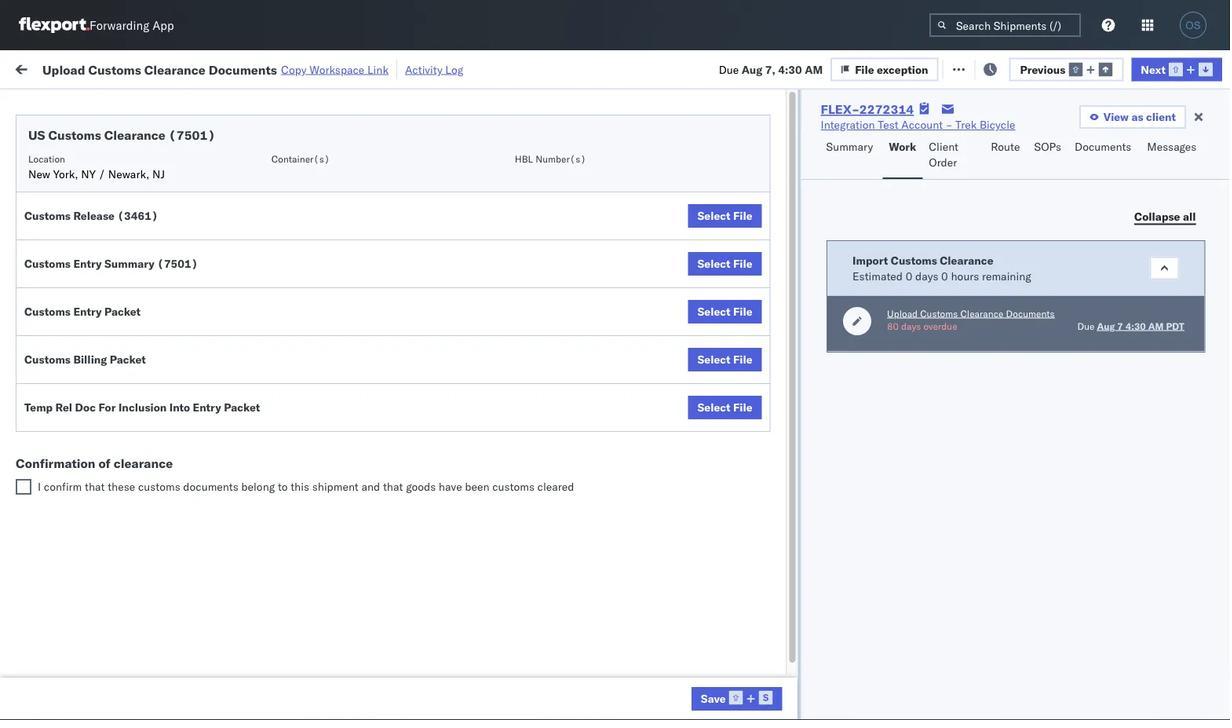 Task type: locate. For each thing, give the bounding box(es) containing it.
entry down sweden
[[73, 305, 102, 318]]

test down 2272314
[[878, 118, 899, 132]]

upload customs clearance documents button
[[887, 307, 1055, 320], [65, 329, 261, 346]]

upload down /
[[84, 183, 120, 197]]

2 bangladesh from the top
[[686, 296, 744, 309]]

3 select file button from the top
[[688, 300, 762, 324]]

1 vertical spatial storage
[[837, 468, 875, 482]]

1 truck ftl from the top
[[529, 157, 578, 171]]

2 vertical spatial integration
[[942, 296, 996, 309]]

1 vertical spatial so
[[820, 468, 835, 482]]

previous button
[[1010, 58, 1124, 81]]

documents down sweden
[[84, 303, 141, 317]]

deckers up bosch
[[788, 503, 828, 517]]

documents down view
[[1075, 140, 1132, 154]]

5 resize handle column header from the left
[[604, 122, 623, 720]]

upload up customs entry summary (7501)
[[84, 218, 120, 232]]

schedule up netherlands
[[84, 391, 130, 404]]

0 horizontal spatial upload customs clearance documents button
[[65, 329, 261, 346]]

pickup inside schedule pickup from san francisco, ca
[[118, 667, 152, 681]]

upload customs clearance documents up schedule pickup from gothenburg, sweden
[[84, 218, 220, 247]]

packet up the heathrow
[[110, 353, 146, 366]]

1 vertical spatial deckers macau limited(test)
[[788, 503, 938, 517]]

2 select file button from the top
[[688, 252, 762, 276]]

2 truck ftl from the top
[[529, 330, 578, 344]]

from inside the schedule pickup from london heathrow airport, united kingdom
[[170, 356, 193, 370]]

packet for customs entry packet
[[104, 305, 141, 318]]

11:59
[[301, 676, 331, 690]]

1 vertical spatial apple so storage (do not use)
[[788, 468, 957, 482]]

1 horizontal spatial summary
[[827, 140, 874, 154]]

bangladesh
[[686, 261, 744, 275], [686, 296, 744, 309]]

1 truck from the top
[[529, 157, 556, 171]]

2023 for 11:59 pm pst, nov 13, 2023
[[424, 676, 451, 690]]

rotterdam,
[[196, 391, 252, 404]]

customs down nj
[[123, 183, 167, 197]]

aug left 28,
[[376, 468, 397, 482]]

delivery down these
[[111, 502, 152, 516]]

select
[[698, 209, 731, 223], [698, 257, 731, 271], [698, 305, 731, 318], [698, 353, 731, 366], [698, 401, 731, 414]]

client name
[[788, 128, 841, 140]]

0 vertical spatial pdt,
[[347, 399, 372, 413]]

flex-
[[821, 101, 860, 117], [1072, 227, 1106, 240], [1072, 261, 1106, 275], [1072, 296, 1106, 309], [1072, 330, 1106, 344]]

1 vertical spatial packet
[[110, 353, 146, 366]]

1 unknown from the top
[[301, 157, 350, 171]]

flex-2086818
[[1072, 227, 1154, 240]]

(7501)
[[169, 127, 215, 143], [157, 257, 198, 271]]

1 vertical spatial days
[[901, 320, 921, 332]]

0 vertical spatial flex-2171525
[[1072, 261, 1154, 275]]

1 horizontal spatial customs
[[493, 480, 535, 494]]

0 vertical spatial fob
[[631, 227, 652, 240]]

bookings for flexport demo consignee
[[890, 157, 936, 171]]

upload customs clearance documents up overdue
[[887, 307, 1055, 319]]

due left 7
[[1078, 320, 1095, 332]]

2 use) from the top
[[929, 468, 957, 482]]

upload customs clearance documents button up overdue
[[887, 307, 1055, 320]]

select file
[[698, 209, 753, 223], [698, 257, 753, 271], [698, 305, 753, 318], [698, 353, 753, 366], [698, 401, 753, 414]]

canada
[[686, 330, 724, 344]]

am right 2:00
[[327, 468, 345, 482]]

2 select from the top
[[698, 257, 731, 271]]

2 vertical spatial china
[[686, 676, 715, 690]]

kingdom
[[212, 372, 257, 386]]

integration
[[821, 118, 875, 132], [942, 261, 996, 275], [942, 296, 996, 309]]

schedule inside schedule pickup from rotterdam, netherlands
[[84, 391, 130, 404]]

unknown for flexport
[[301, 157, 350, 171]]

1 vertical spatial integration
[[942, 261, 996, 275]]

select file for customs release (3461)
[[698, 209, 753, 223]]

clearance inside import customs clearance estimated 0 days 0 hours remaining
[[940, 253, 994, 267]]

5 select file from the top
[[698, 401, 753, 414]]

1 that from the left
[[85, 480, 105, 494]]

deckers down studio
[[788, 365, 828, 379]]

confirm delivery link
[[68, 501, 152, 517]]

customs down forwarding
[[88, 61, 141, 77]]

1 horizontal spatial am
[[805, 62, 823, 76]]

collapse all
[[1135, 209, 1196, 223]]

4 select file from the top
[[698, 353, 753, 366]]

file exception
[[855, 62, 929, 76]]

fob for ocean fcl
[[631, 399, 652, 413]]

upload down sweden
[[84, 287, 120, 301]]

appointment
[[177, 433, 241, 447]]

schedule for schedule pickup from gothenburg, sweden
[[84, 252, 130, 266]]

3 storage from the top
[[837, 607, 875, 620]]

entry for summary
[[73, 257, 102, 271]]

from up airport
[[170, 460, 193, 474]]

consignee up the remaining
[[962, 227, 1015, 240]]

clearance
[[144, 61, 206, 77], [104, 127, 166, 143], [170, 149, 220, 163], [170, 183, 220, 197], [170, 218, 220, 232], [940, 253, 994, 267], [170, 287, 220, 301], [960, 307, 1004, 319], [151, 329, 201, 343]]

from inside schedule pickup from los angeles international airport
[[170, 460, 193, 474]]

1 ftl from the top
[[559, 157, 578, 171]]

1 vertical spatial entry
[[73, 305, 102, 318]]

0 vertical spatial (7501)
[[169, 127, 215, 143]]

file for customs release (3461)
[[734, 209, 753, 223]]

upload customs clearance documents button up the schedule pickup from london heathrow airport, united kingdom
[[65, 329, 261, 346]]

schedule inside schedule pickup from los angeles international airport
[[84, 460, 130, 474]]

1 intersport integration test account from the top
[[890, 261, 1064, 275]]

1 macau from the top
[[831, 365, 865, 379]]

2 customs from the left
[[493, 480, 535, 494]]

2171525 up due aug 7 4:30 am pdt
[[1106, 296, 1154, 309]]

consignee inside button
[[890, 128, 935, 140]]

import customs clearance estimated 0 days 0 hours remaining
[[853, 253, 1031, 283]]

upload customs clearance documents up the schedule pickup from london heathrow airport, united kingdom
[[65, 329, 261, 343]]

(7501) down upload customs clearance documents copy workspace link
[[169, 127, 215, 143]]

bookings up import customs clearance estimated 0 days 0 hours remaining
[[890, 227, 936, 240]]

fob
[[631, 227, 652, 240], [631, 399, 652, 413], [631, 676, 652, 690]]

fcl
[[564, 399, 584, 413], [564, 503, 584, 517]]

london
[[196, 356, 233, 370]]

1 vertical spatial truck
[[529, 330, 556, 344]]

pickup for francisco,
[[118, 667, 152, 681]]

3 so from the top
[[820, 607, 835, 620]]

packet down "kingdom"
[[224, 401, 260, 414]]

2 flex-2171525 from the top
[[1072, 296, 1154, 309]]

2 vertical spatial not
[[904, 607, 926, 620]]

sops
[[1035, 140, 1062, 154]]

file for customs entry packet
[[734, 305, 753, 318]]

summary button
[[820, 133, 883, 179]]

2258640
[[1106, 330, 1154, 344]]

select file button for customs entry summary (7501)
[[688, 252, 762, 276]]

select for customs entry packet
[[698, 305, 731, 318]]

entry for packet
[[73, 305, 102, 318]]

1 horizontal spatial aug
[[742, 62, 763, 76]]

confirm
[[68, 502, 108, 516]]

from down united at the left
[[170, 391, 193, 404]]

integration for upload customs clearance documents
[[942, 296, 996, 309]]

4 select from the top
[[698, 353, 731, 366]]

2 vertical spatial limited(test)
[[868, 676, 938, 690]]

pm left pst,
[[334, 676, 351, 690]]

1 vertical spatial 2023
[[419, 468, 446, 482]]

upload up customs billing packet
[[65, 329, 101, 343]]

from inside schedule pickup from san francisco, ca
[[154, 667, 177, 681]]

2 (do from the top
[[878, 468, 901, 482]]

-
[[946, 118, 953, 132], [890, 330, 897, 344], [897, 330, 903, 344]]

test up import
[[837, 227, 857, 240]]

1 vertical spatial limited(test)
[[868, 503, 938, 517]]

0 vertical spatial deckers
[[788, 365, 828, 379]]

1 air from the top
[[529, 192, 543, 206]]

select for customs billing packet
[[698, 353, 731, 366]]

entry down customs release (3461)
[[73, 257, 102, 271]]

2 deckers from the top
[[788, 503, 828, 517]]

2023 for 2:59 pm pdt, jul 26, 2023
[[412, 399, 439, 413]]

0 vertical spatial ocean fcl
[[529, 399, 584, 413]]

2 vertical spatial aug
[[376, 468, 397, 482]]

4:30 for 7,
[[779, 62, 802, 76]]

schedule inside the schedule pickup from london heathrow airport, united kingdom
[[84, 356, 130, 370]]

2 vertical spatial deckers
[[788, 676, 828, 690]]

1 2171525 from the top
[[1106, 261, 1154, 275]]

2 macau from the top
[[831, 503, 865, 517]]

that up confirm
[[85, 480, 105, 494]]

truck for studio
[[529, 330, 556, 344]]

am left pdt
[[1148, 320, 1164, 332]]

1 vertical spatial flex-2171525
[[1072, 296, 1154, 309]]

unknown for bookings
[[301, 227, 350, 240]]

ny
[[81, 167, 96, 181]]

pickup inside schedule pickup from los angeles international airport
[[133, 460, 167, 474]]

1 vertical spatial ocean fcl
[[529, 503, 584, 517]]

route button
[[985, 133, 1028, 179]]

customs left the "billing" at left
[[24, 353, 71, 366]]

1 use) from the top
[[929, 434, 957, 448]]

2 vertical spatial so
[[820, 607, 835, 620]]

not
[[904, 434, 926, 448], [904, 468, 926, 482], [904, 607, 926, 620]]

2 fcl from the top
[[564, 503, 584, 517]]

1 deckers macau limited(test) from the top
[[788, 365, 938, 379]]

3 china from the top
[[686, 676, 715, 690]]

upload customs clearance documents for upload customs clearance documents link for flexport demo consignee
[[84, 149, 220, 178]]

client for client order
[[929, 140, 959, 154]]

bookings test consignee up import
[[788, 227, 913, 240]]

2 vertical spatial apple so storage (do not use)
[[788, 607, 957, 620]]

aug for 7
[[1097, 320, 1115, 332]]

upload customs clearance documents link
[[84, 148, 271, 179], [84, 183, 271, 214], [84, 217, 271, 249], [84, 286, 271, 318], [65, 329, 261, 344]]

schedule delivery appointment button
[[84, 432, 241, 450]]

1 fob from the top
[[631, 227, 652, 240]]

integration test account - trek bicycle
[[821, 118, 1016, 132]]

2023 right 26,
[[412, 399, 439, 413]]

0 vertical spatial days
[[915, 269, 938, 283]]

select for customs entry summary (7501)
[[698, 257, 731, 271]]

0 vertical spatial so
[[820, 434, 835, 448]]

/
[[99, 167, 105, 181]]

2 so from the top
[[820, 468, 835, 482]]

customs entry summary (7501)
[[24, 257, 198, 271]]

pickup up airport
[[133, 460, 167, 474]]

0 vertical spatial pm
[[327, 399, 345, 413]]

pickup inside schedule pickup from rotterdam, netherlands
[[133, 391, 167, 404]]

1 vertical spatial not
[[904, 468, 926, 482]]

0 vertical spatial bangladesh
[[686, 261, 744, 275]]

deckers for ocean fcl
[[788, 503, 828, 517]]

route
[[991, 140, 1021, 154]]

delivery inside 'button'
[[111, 502, 152, 516]]

account
[[902, 118, 943, 132], [1023, 261, 1064, 275], [1023, 296, 1064, 309]]

pickup down the airport,
[[133, 391, 167, 404]]

1 china from the top
[[686, 365, 715, 379]]

3 unknown from the top
[[301, 227, 350, 240]]

test down consignee button
[[939, 157, 959, 171]]

account right the hours
[[1023, 261, 1064, 275]]

pickup left the san
[[118, 667, 152, 681]]

upload up /
[[84, 149, 120, 163]]

select file button for temp rel doc for inclusion into entry packet
[[688, 396, 762, 419]]

bookings
[[890, 157, 936, 171], [788, 227, 834, 240], [890, 227, 936, 240]]

0 horizontal spatial 0
[[906, 269, 913, 283]]

angeles
[[216, 460, 256, 474]]

5 select file button from the top
[[688, 396, 762, 419]]

customs right 'been'
[[493, 480, 535, 494]]

pdt, left 28,
[[348, 468, 373, 482]]

customs up the "billing" at left
[[104, 329, 148, 343]]

deckers macau limited(test) for lcl
[[788, 676, 938, 690]]

0 vertical spatial am
[[805, 62, 823, 76]]

cancel batch action button
[[1079, 56, 1222, 80]]

4 select file button from the top
[[688, 348, 762, 371]]

0 vertical spatial intersport
[[890, 261, 939, 275]]

summary inside button
[[827, 140, 874, 154]]

exw for truck ftl
[[631, 330, 654, 344]]

schedule for schedule pickup from los angeles international airport
[[84, 460, 130, 474]]

2 vertical spatial (do
[[878, 607, 901, 620]]

china for ocean fcl
[[686, 399, 715, 413]]

pdt, for aug
[[348, 468, 373, 482]]

pdt, left jul
[[347, 399, 372, 413]]

air for exw
[[529, 192, 543, 206]]

3 select file from the top
[[698, 305, 753, 318]]

1 0 from the left
[[906, 269, 913, 283]]

1 select file from the top
[[698, 209, 753, 223]]

activity log button
[[405, 60, 464, 79]]

2 truck from the top
[[529, 330, 556, 344]]

packet for customs billing packet
[[110, 353, 146, 366]]

1 horizontal spatial that
[[383, 480, 403, 494]]

bosch
[[788, 572, 819, 586]]

confirmation of clearance
[[16, 456, 173, 471]]

rel
[[55, 401, 72, 414]]

from left the san
[[154, 667, 177, 681]]

0 vertical spatial apple so storage (do not use)
[[788, 434, 957, 448]]

1 vertical spatial 2171525
[[1106, 296, 1154, 309]]

gothenburg,
[[196, 252, 258, 266]]

1 intersport from the top
[[890, 261, 939, 275]]

from up united at the left
[[170, 356, 193, 370]]

bosch ocean test
[[788, 572, 878, 586]]

5 select from the top
[[698, 401, 731, 414]]

fob for ocean lcl
[[631, 676, 652, 690]]

1 customs from the left
[[138, 480, 180, 494]]

upload customs clearance documents link up schedule pickup from gothenburg, sweden "link"
[[84, 217, 271, 249]]

airport,
[[135, 372, 173, 386]]

4:30 for 7
[[1126, 320, 1146, 332]]

pickup inside the schedule pickup from london heathrow airport, united kingdom
[[133, 356, 167, 370]]

0 vertical spatial use)
[[929, 434, 957, 448]]

client inside 'client order' button
[[929, 140, 959, 154]]

0 vertical spatial (do
[[878, 434, 901, 448]]

select file button for customs release (3461)
[[688, 204, 762, 228]]

1 vertical spatial pdt,
[[348, 468, 373, 482]]

0 vertical spatial 2023
[[412, 399, 439, 413]]

0 vertical spatial not
[[904, 434, 926, 448]]

1 ocean fcl from the top
[[529, 399, 584, 413]]

integration down the hours
[[942, 296, 996, 309]]

2 exw from the top
[[631, 330, 654, 344]]

2 ftl from the top
[[559, 330, 578, 344]]

2 intersport integration test account from the top
[[890, 296, 1064, 309]]

2 select file from the top
[[698, 257, 753, 271]]

san
[[180, 667, 199, 681]]

2 vertical spatial macau
[[831, 676, 865, 690]]

0 vertical spatial exw
[[631, 192, 654, 206]]

1 vertical spatial fcl
[[564, 503, 584, 517]]

customs up overdue
[[920, 307, 958, 319]]

apple so storage (do not use)
[[788, 434, 957, 448], [788, 468, 957, 482], [788, 607, 957, 620]]

upload
[[42, 61, 85, 77], [84, 149, 120, 163], [84, 183, 120, 197], [84, 218, 120, 232], [84, 287, 120, 301], [887, 307, 918, 319], [65, 329, 101, 343]]

3 not from the top
[[904, 607, 926, 620]]

delivery inside button
[[133, 433, 174, 447]]

1 horizontal spatial 0
[[941, 269, 948, 283]]

2 vertical spatial 2023
[[424, 676, 451, 690]]

from inside schedule pickup from gothenburg, sweden
[[170, 252, 193, 266]]

1 vertical spatial ftl
[[559, 330, 578, 344]]

None checkbox
[[25, 126, 41, 142], [25, 157, 41, 172], [25, 191, 41, 207], [25, 226, 41, 242], [25, 364, 41, 380], [25, 433, 41, 449], [25, 468, 41, 483], [16, 479, 31, 495], [25, 537, 41, 553], [25, 571, 41, 587], [25, 606, 41, 622], [25, 675, 41, 691], [25, 126, 41, 142], [25, 157, 41, 172], [25, 191, 41, 207], [25, 226, 41, 242], [25, 364, 41, 380], [25, 433, 41, 449], [25, 468, 41, 483], [16, 479, 31, 495], [25, 537, 41, 553], [25, 571, 41, 587], [25, 606, 41, 622], [25, 675, 41, 691]]

client left name
[[788, 128, 813, 140]]

upload customs clearance documents link down workitem button
[[84, 148, 271, 179]]

1 vertical spatial bangladesh
[[686, 296, 744, 309]]

4 unknown from the top
[[301, 330, 350, 344]]

flex-2171525 up 7
[[1072, 296, 1154, 309]]

(do
[[878, 434, 901, 448], [878, 468, 901, 482], [878, 607, 901, 620]]

consignee up import
[[860, 227, 913, 240]]

6 resize handle column header from the left
[[659, 122, 678, 720]]

2 vertical spatial deckers macau limited(test)
[[788, 676, 938, 690]]

1 vertical spatial deckers
[[788, 503, 828, 517]]

1 vertical spatial am
[[1148, 320, 1164, 332]]

intersport integration test account for upload customs clearance documents
[[890, 296, 1064, 309]]

truck ftl
[[529, 157, 578, 171], [529, 330, 578, 344]]

integration up overdue
[[942, 261, 996, 275]]

1 vertical spatial apple
[[788, 468, 817, 482]]

1 exw from the top
[[631, 192, 654, 206]]

0 vertical spatial delivery
[[133, 433, 174, 447]]

hours
[[951, 269, 979, 283]]

integration test account - trek bicycle link
[[821, 117, 1016, 133]]

from inside schedule pickup from rotterdam, netherlands
[[170, 391, 193, 404]]

integration for schedule pickup from gothenburg, sweden
[[942, 261, 996, 275]]

file for customs entry summary (7501)
[[734, 257, 753, 271]]

bookings test consignee up import customs clearance estimated 0 days 0 hours remaining
[[890, 227, 1015, 240]]

3 (do from the top
[[878, 607, 901, 620]]

1 vertical spatial 4:30
[[1126, 320, 1146, 332]]

lcl
[[564, 676, 583, 690]]

temp
[[24, 401, 53, 414]]

2023 for 2:00 am pdt, aug 28, 2023
[[419, 468, 446, 482]]

2 fob from the top
[[631, 399, 652, 413]]

test right the hours
[[999, 261, 1020, 275]]

3 limited(test) from the top
[[868, 676, 938, 690]]

from for rotterdam,
[[170, 391, 193, 404]]

1 vertical spatial china
[[686, 399, 715, 413]]

0 vertical spatial china
[[686, 365, 715, 379]]

flex-2171525
[[1072, 261, 1154, 275], [1072, 296, 1154, 309]]

1 vertical spatial aug
[[1097, 320, 1115, 332]]

2 deckers macau limited(test) from the top
[[788, 503, 938, 517]]

2 air from the top
[[529, 227, 543, 240]]

aug left 7
[[1097, 320, 1115, 332]]

container numbers
[[1173, 122, 1215, 146]]

intersport integration test account down the hours
[[890, 296, 1064, 309]]

1 vertical spatial air
[[529, 227, 543, 240]]

select file button for customs entry packet
[[688, 300, 762, 324]]

3 apple from the top
[[788, 607, 817, 620]]

1 vertical spatial macau
[[831, 503, 865, 517]]

from for san
[[154, 667, 177, 681]]

documents button
[[1069, 133, 1141, 179]]

3 fob from the top
[[631, 676, 652, 690]]

schedule for schedule pickup from san francisco, ca
[[68, 667, 115, 681]]

schedule pickup from rotterdam, netherlands
[[84, 391, 252, 420]]

1 select file button from the top
[[688, 204, 762, 228]]

2 vertical spatial fob
[[631, 676, 652, 690]]

schedule up the heathrow
[[84, 356, 130, 370]]

belong
[[241, 480, 275, 494]]

0 vertical spatial deckers macau limited(test)
[[788, 365, 938, 379]]

schedule inside schedule pickup from san francisco, ca
[[68, 667, 115, 681]]

upload customs clearance documents for upload customs clearance documents link under schedule pickup from gothenburg, sweden "link"
[[84, 287, 220, 317]]

1 vertical spatial fob
[[631, 399, 652, 413]]

intersport for schedule pickup from gothenburg, sweden
[[890, 261, 939, 275]]

schedule inside schedule pickup from gothenburg, sweden
[[84, 252, 130, 266]]

pm for 11:59
[[334, 676, 351, 690]]

4 resize handle column header from the left
[[502, 122, 521, 720]]

macau for fcl
[[831, 503, 865, 517]]

hbl
[[515, 153, 533, 165]]

3 deckers macau limited(test) from the top
[[788, 676, 938, 690]]

2 vertical spatial am
[[327, 468, 345, 482]]

0 vertical spatial storage
[[837, 434, 875, 448]]

documents inside documents button
[[1075, 140, 1132, 154]]

intersport up 80 days overdue
[[890, 296, 939, 309]]

0 vertical spatial due
[[719, 62, 739, 76]]

0 horizontal spatial due
[[719, 62, 739, 76]]

1 vertical spatial (7501)
[[157, 257, 198, 271]]

1 horizontal spatial 4:30
[[1126, 320, 1146, 332]]

2 vertical spatial entry
[[193, 401, 221, 414]]

select file for temp rel doc for inclusion into entry packet
[[698, 401, 753, 414]]

3 use) from the top
[[929, 607, 957, 620]]

customs up schedule pickup from gothenburg, sweden
[[123, 218, 167, 232]]

2023 right '13,'
[[424, 676, 451, 690]]

doc
[[75, 401, 96, 414]]

that right and
[[383, 480, 403, 494]]

1 vertical spatial due
[[1078, 320, 1095, 332]]

upload customs clearance documents down nj
[[84, 183, 220, 213]]

clearance
[[114, 456, 173, 471]]

2:59
[[301, 399, 325, 413]]

bookings down work
[[890, 157, 936, 171]]

upload customs clearance documents down schedule pickup from gothenburg, sweden
[[84, 287, 220, 317]]

0 horizontal spatial 4:30
[[779, 62, 802, 76]]

flex-2171525 down flex-2086818
[[1072, 261, 1154, 275]]

2 that from the left
[[383, 480, 403, 494]]

2 horizontal spatial aug
[[1097, 320, 1115, 332]]

confirm
[[44, 480, 82, 494]]

bookings test consignee down consignee button
[[890, 157, 1015, 171]]

york,
[[53, 167, 78, 181]]

bookings for bookings test consignee
[[890, 227, 936, 240]]

intersport right import
[[890, 261, 939, 275]]

0 right estimated
[[906, 269, 913, 283]]

2 vertical spatial account
[[1023, 296, 1064, 309]]

1 vertical spatial truck ftl
[[529, 330, 578, 344]]

2 china from the top
[[686, 399, 715, 413]]

3 macau from the top
[[831, 676, 865, 690]]

resize handle column header
[[38, 122, 57, 720], [273, 122, 291, 720], [447, 122, 466, 720], [502, 122, 521, 720], [604, 122, 623, 720], [659, 122, 678, 720], [761, 122, 780, 720], [863, 122, 882, 720], [1020, 122, 1039, 720], [1146, 122, 1165, 720], [1191, 122, 1209, 720]]

1 vertical spatial use)
[[929, 468, 957, 482]]

pickup inside schedule pickup from gothenburg, sweden
[[133, 252, 167, 266]]

flex id button
[[1039, 125, 1149, 141]]

0 vertical spatial 2171525
[[1106, 261, 1154, 275]]

summary down (3461)
[[104, 257, 155, 271]]

1 bangladesh from the top
[[686, 261, 744, 275]]

1 vertical spatial summary
[[104, 257, 155, 271]]

0 vertical spatial fcl
[[564, 399, 584, 413]]

3 select from the top
[[698, 305, 731, 318]]

None checkbox
[[25, 260, 41, 276], [25, 295, 41, 311], [25, 329, 41, 345], [25, 399, 41, 414], [25, 502, 41, 518], [25, 640, 41, 656], [25, 260, 41, 276], [25, 295, 41, 311], [25, 329, 41, 345], [25, 399, 41, 414], [25, 502, 41, 518], [25, 640, 41, 656]]

client inside client name button
[[788, 128, 813, 140]]

2 limited(test) from the top
[[868, 503, 938, 517]]

days inside import customs clearance estimated 0 days 0 hours remaining
[[915, 269, 938, 283]]

customs
[[88, 61, 141, 77], [48, 127, 101, 143], [123, 149, 167, 163], [123, 183, 167, 197], [24, 209, 71, 223], [123, 218, 167, 232], [891, 253, 937, 267], [24, 257, 71, 271], [123, 287, 167, 301], [24, 305, 71, 318], [920, 307, 958, 319], [104, 329, 148, 343], [24, 353, 71, 366]]

from
[[170, 252, 193, 266], [170, 356, 193, 370], [170, 391, 193, 404], [170, 460, 193, 474], [154, 667, 177, 681]]

1 vertical spatial delivery
[[111, 502, 152, 516]]

0 vertical spatial ftl
[[559, 157, 578, 171]]

2 storage from the top
[[837, 468, 875, 482]]

0 vertical spatial truck ftl
[[529, 157, 578, 171]]

consignee
[[890, 128, 935, 140], [864, 157, 916, 171], [962, 157, 1015, 171], [860, 227, 913, 240], [962, 227, 1015, 240]]

0 vertical spatial summary
[[827, 140, 874, 154]]

documents
[[209, 61, 277, 77], [1075, 140, 1132, 154], [84, 165, 141, 178], [84, 199, 141, 213], [84, 234, 141, 247], [84, 303, 141, 317], [1006, 307, 1055, 319], [204, 329, 261, 343]]

2 intersport from the top
[[890, 296, 939, 309]]

0 vertical spatial aug
[[742, 62, 763, 76]]

1 vertical spatial intersport integration test account
[[890, 296, 1064, 309]]

pm right 2:59
[[327, 399, 345, 413]]

packet down sweden
[[104, 305, 141, 318]]

days right '80'
[[901, 320, 921, 332]]

0 horizontal spatial summary
[[104, 257, 155, 271]]

1 vertical spatial exw
[[631, 330, 654, 344]]

4:30 right 7,
[[779, 62, 802, 76]]

entry right into at the left
[[193, 401, 221, 414]]

customs up "location"
[[48, 127, 101, 143]]

upload customs clearance documents
[[84, 149, 220, 178], [84, 183, 220, 213], [84, 218, 220, 247], [84, 287, 220, 317], [887, 307, 1055, 319], [65, 329, 261, 343]]

--
[[890, 330, 903, 344]]

account up work
[[902, 118, 943, 132]]

schedule pickup from los angeles international airport
[[84, 460, 256, 489]]

0 vertical spatial apple
[[788, 434, 817, 448]]

due left 7,
[[719, 62, 739, 76]]

heathrow
[[84, 372, 132, 386]]

4:30 right 7
[[1126, 320, 1146, 332]]

exw
[[631, 192, 654, 206], [631, 330, 654, 344]]

truck
[[529, 157, 556, 171], [529, 330, 556, 344]]

schedule up sweden
[[84, 252, 130, 266]]

1 vertical spatial account
[[1023, 261, 1064, 275]]

schedule pickup from london heathrow airport, united kingdom
[[84, 356, 257, 386]]

1 select from the top
[[698, 209, 731, 223]]

3 deckers from the top
[[788, 676, 828, 690]]

schedule up the "ca"
[[68, 667, 115, 681]]

0 vertical spatial truck
[[529, 157, 556, 171]]

pickup down (3461)
[[133, 252, 167, 266]]



Task type: vqa. For each thing, say whether or not it's contained in the screenshot.
Heathrow's Pickup
yes



Task type: describe. For each thing, give the bounding box(es) containing it.
confirmation
[[16, 456, 95, 471]]

select file for customs billing packet
[[698, 353, 753, 366]]

schedule pickup from san francisco, ca link
[[68, 666, 271, 698]]

numbers
[[1173, 135, 1211, 146]]

2 vertical spatial packet
[[224, 401, 260, 414]]

fob for air
[[631, 227, 652, 240]]

8 resize handle column header from the left
[[863, 122, 882, 720]]

10 resize handle column header from the left
[[1146, 122, 1165, 720]]

13,
[[404, 676, 421, 690]]

1 not from the top
[[904, 434, 926, 448]]

messages button
[[1141, 133, 1206, 179]]

1 fcl from the top
[[564, 399, 584, 413]]

1 vertical spatial upload customs clearance documents button
[[65, 329, 261, 346]]

container
[[1173, 122, 1215, 134]]

nj
[[152, 167, 165, 181]]

2:59 pm pdt, jul 26, 2023
[[301, 399, 439, 413]]

client order button
[[923, 133, 985, 179]]

test down the remaining
[[999, 296, 1020, 309]]

vandelay
[[788, 192, 833, 206]]

select for temp rel doc for inclusion into entry packet
[[698, 401, 731, 414]]

upload up '80'
[[887, 307, 918, 319]]

from for london
[[170, 356, 193, 370]]

customs release (3461)
[[24, 209, 158, 223]]

my
[[16, 57, 41, 79]]

nov
[[381, 676, 401, 690]]

am for due aug 7 4:30 am pdt
[[1148, 320, 1164, 332]]

integration inside integration test account - trek bicycle link
[[821, 118, 875, 132]]

9 resize handle column header from the left
[[1020, 122, 1039, 720]]

all
[[1183, 209, 1196, 223]]

2 resize handle column header from the left
[[273, 122, 291, 720]]

activity
[[405, 62, 443, 76]]

upload customs clearance documents for upload customs clearance documents link corresponding to bookings test consignee
[[84, 218, 220, 247]]

upload right my
[[42, 61, 85, 77]]

1 resize handle column header from the left
[[38, 122, 57, 720]]

2 unknown from the top
[[301, 192, 350, 206]]

upload customs clearance documents link down schedule pickup from gothenburg, sweden "link"
[[84, 286, 271, 318]]

due aug 7 4:30 am pdt
[[1078, 320, 1185, 332]]

2 apple from the top
[[788, 468, 817, 482]]

workitem
[[65, 128, 106, 140]]

workitem button
[[57, 125, 276, 141]]

gvcu52658
[[1173, 606, 1231, 620]]

from for los
[[170, 460, 193, 474]]

container numbers button
[[1165, 119, 1231, 147]]

1 so from the top
[[820, 434, 835, 448]]

consignee down work
[[864, 157, 916, 171]]

air for fob
[[529, 227, 543, 240]]

ftl for studio apparel
[[559, 330, 578, 344]]

pst,
[[354, 676, 378, 690]]

(7501) for us customs clearance (7501)
[[169, 127, 215, 143]]

due for due aug 7, 4:30 am
[[719, 62, 739, 76]]

account for upload customs clearance documents
[[1023, 296, 1064, 309]]

deckers macau limited(test) for fcl
[[788, 503, 938, 517]]

international
[[84, 476, 148, 489]]

log
[[446, 62, 464, 76]]

schedule for schedule pickup from rotterdam, netherlands
[[84, 391, 130, 404]]

upload customs clearance documents for upload customs clearance documents link on top of the schedule pickup from london heathrow airport, united kingdom
[[65, 329, 261, 343]]

bookings test consignee for bookings test consignee
[[890, 227, 1015, 240]]

11:59 pm pst, nov 13, 2023
[[301, 676, 451, 690]]

0 vertical spatial account
[[902, 118, 943, 132]]

upload customs clearance documents link for vandelay
[[84, 183, 271, 214]]

activity log
[[405, 62, 464, 76]]

ftl for flexport demo consignee
[[559, 157, 578, 171]]

intersport for upload customs clearance documents
[[890, 296, 939, 309]]

2 ocean fcl from the top
[[529, 503, 584, 517]]

client for client name
[[788, 128, 813, 140]]

2 not from the top
[[904, 468, 926, 482]]

schedule pickup from los angeles international airport link
[[84, 459, 271, 490]]

schedule for schedule pickup from london heathrow airport, united kingdom
[[84, 356, 130, 370]]

apparel
[[823, 330, 862, 344]]

us
[[28, 127, 45, 143]]

deckers for ocean lcl
[[788, 676, 828, 690]]

copy
[[281, 62, 307, 76]]

studio
[[788, 330, 820, 344]]

i
[[38, 480, 41, 494]]

ceau75222
[[1173, 572, 1231, 586]]

flexport
[[788, 157, 829, 171]]

7,
[[766, 62, 776, 76]]

test right bosch
[[857, 572, 878, 586]]

for
[[99, 401, 116, 414]]

batch
[[1143, 61, 1174, 75]]

upload customs clearance documents for upload customs clearance documents link associated with vandelay
[[84, 183, 220, 213]]

save
[[701, 692, 726, 705]]

bangladesh for schedule pickup from gothenburg, sweden
[[686, 261, 744, 275]]

upload customs clearance documents link up the schedule pickup from london heathrow airport, united kingdom
[[65, 329, 261, 344]]

copy workspace link button
[[281, 62, 389, 76]]

newark,
[[108, 167, 149, 181]]

2:00
[[301, 468, 325, 482]]

account for schedule pickup from gothenburg, sweden
[[1023, 261, 1064, 275]]

studio apparel
[[788, 330, 862, 344]]

limited(test) for ocean fcl
[[868, 503, 938, 517]]

next
[[1141, 62, 1166, 76]]

pickup for heathrow
[[133, 356, 167, 370]]

1 deckers from the top
[[788, 365, 828, 379]]

0 horizontal spatial aug
[[376, 468, 397, 482]]

work button
[[883, 133, 923, 179]]

flex- down flex-2086818
[[1072, 261, 1106, 275]]

documents left copy
[[209, 61, 277, 77]]

1 storage from the top
[[837, 434, 875, 448]]

2 apple so storage (do not use) from the top
[[788, 468, 957, 482]]

7 resize handle column header from the left
[[761, 122, 780, 720]]

view as client button
[[1080, 105, 1187, 129]]

am for due aug 7, 4:30 am
[[805, 62, 823, 76]]

select file for customs entry summary (7501)
[[698, 257, 753, 271]]

(7501) for customs entry summary (7501)
[[157, 257, 198, 271]]

Search Shipments (/) text field
[[930, 13, 1081, 37]]

due for due aug 7 4:30 am pdt
[[1078, 320, 1095, 332]]

2 2171525 from the top
[[1106, 296, 1154, 309]]

netherlands
[[84, 406, 146, 420]]

documents down the remaining
[[1006, 307, 1055, 319]]

flex-2272314 link
[[821, 101, 914, 117]]

customs down schedule pickup from gothenburg, sweden
[[123, 287, 167, 301]]

2 0 from the left
[[941, 269, 948, 283]]

1 limited(test) from the top
[[868, 365, 938, 379]]

documents down us customs clearance (7501)
[[84, 165, 141, 178]]

forwarding app link
[[19, 17, 174, 33]]

bangladesh for upload customs clearance documents
[[686, 296, 744, 309]]

customs down new
[[24, 209, 71, 223]]

bookings down vandelay
[[788, 227, 834, 240]]

customs left sweden
[[24, 257, 71, 271]]

limited(test) for ocean lcl
[[868, 676, 938, 690]]

documents up customs entry summary (7501)
[[84, 234, 141, 247]]

exw for air
[[631, 192, 654, 206]]

ocean lcl
[[529, 676, 583, 690]]

estimated
[[853, 269, 903, 283]]

1 (do from the top
[[878, 434, 901, 448]]

next button
[[1132, 58, 1223, 81]]

collapse
[[1135, 209, 1180, 223]]

link
[[368, 62, 389, 76]]

workspace
[[310, 62, 365, 76]]

location
[[28, 153, 65, 165]]

cancel batch action
[[1104, 61, 1211, 75]]

trek
[[956, 118, 977, 132]]

file for customs billing packet
[[734, 353, 753, 366]]

0 horizontal spatial am
[[327, 468, 345, 482]]

forwarding
[[90, 18, 149, 33]]

have
[[439, 480, 462, 494]]

cancel
[[1104, 61, 1141, 75]]

upload customs clearance documents link for flexport demo consignee
[[84, 148, 271, 179]]

truck for flexport
[[529, 157, 556, 171]]

macau for lcl
[[831, 676, 865, 690]]

hbl number(s)
[[515, 153, 586, 165]]

of
[[99, 456, 111, 471]]

save button
[[692, 687, 783, 711]]

3 resize handle column header from the left
[[447, 122, 466, 720]]

delivery for confirm
[[111, 502, 152, 516]]

to
[[278, 480, 288, 494]]

documents up london
[[204, 329, 261, 343]]

3 apple so storage (do not use) from the top
[[788, 607, 957, 620]]

client name button
[[780, 125, 866, 141]]

customs inside import customs clearance estimated 0 days 0 hours remaining
[[891, 253, 937, 267]]

aug for 7,
[[742, 62, 763, 76]]

1 flex-2171525 from the top
[[1072, 261, 1154, 275]]

these
[[108, 480, 135, 494]]

intersport integration test account for schedule pickup from gothenburg, sweden
[[890, 261, 1064, 275]]

schedule for schedule delivery appointment
[[84, 433, 130, 447]]

consignee down route
[[962, 157, 1015, 171]]

upload customs clearance documents link for bookings test consignee
[[84, 217, 271, 249]]

china for ocean lcl
[[686, 676, 715, 690]]

0 vertical spatial upload customs clearance documents button
[[887, 307, 1055, 320]]

forwarding app
[[90, 18, 174, 33]]

truck ftl for studio apparel
[[529, 330, 578, 344]]

remaining
[[982, 269, 1031, 283]]

flex- up flex-2258640
[[1072, 296, 1106, 309]]

actions
[[1172, 128, 1204, 140]]

customs up customs billing packet
[[24, 305, 71, 318]]

pickup for netherlands
[[133, 391, 167, 404]]

us customs clearance (7501)
[[28, 127, 215, 143]]

number(s)
[[536, 153, 586, 165]]

flex id
[[1047, 128, 1077, 140]]

1 apple so storage (do not use) from the top
[[788, 434, 957, 448]]

documents down /
[[84, 199, 141, 213]]

temp rel doc for inclusion into entry packet
[[24, 401, 260, 414]]

inclusion
[[119, 401, 167, 414]]

unknown for studio
[[301, 330, 350, 344]]

pdt
[[1166, 320, 1185, 332]]

schedule pickup from los angeles international airport button
[[84, 459, 271, 492]]

pdt, for jul
[[347, 399, 372, 413]]

pickup for sweden
[[133, 252, 167, 266]]

pm for 2:59
[[327, 399, 345, 413]]

test up import customs clearance estimated 0 days 0 hours remaining
[[939, 227, 959, 240]]

flex- up name
[[821, 101, 860, 117]]

1 apple from the top
[[788, 434, 817, 448]]

flex- left 'collapse all' button
[[1072, 227, 1106, 240]]

select file for customs entry packet
[[698, 305, 753, 318]]

pickup for angeles
[[133, 460, 167, 474]]

schedule pickup from san francisco, ca button
[[68, 666, 271, 699]]

bookings test consignee for flexport demo consignee
[[890, 157, 1015, 171]]

11 resize handle column header from the left
[[1191, 122, 1209, 720]]

26,
[[392, 399, 409, 413]]

customs up nj
[[123, 149, 167, 163]]

jul
[[375, 399, 389, 413]]

truck ftl for flexport demo consignee
[[529, 157, 578, 171]]

francisco,
[[202, 667, 254, 681]]

flex- left 7
[[1072, 330, 1106, 344]]

select file button for customs billing packet
[[688, 348, 762, 371]]

from for gothenburg,
[[170, 252, 193, 266]]

collapse all button
[[1125, 205, 1206, 229]]

upload customs clearance documents for the top upload customs clearance documents button
[[887, 307, 1055, 319]]

delivery for schedule
[[133, 433, 174, 447]]

file for temp rel doc for inclusion into entry packet
[[734, 401, 753, 414]]

flexport. image
[[19, 17, 90, 33]]

7
[[1117, 320, 1123, 332]]

work
[[45, 57, 85, 79]]

client order
[[929, 140, 959, 169]]

this
[[291, 480, 309, 494]]



